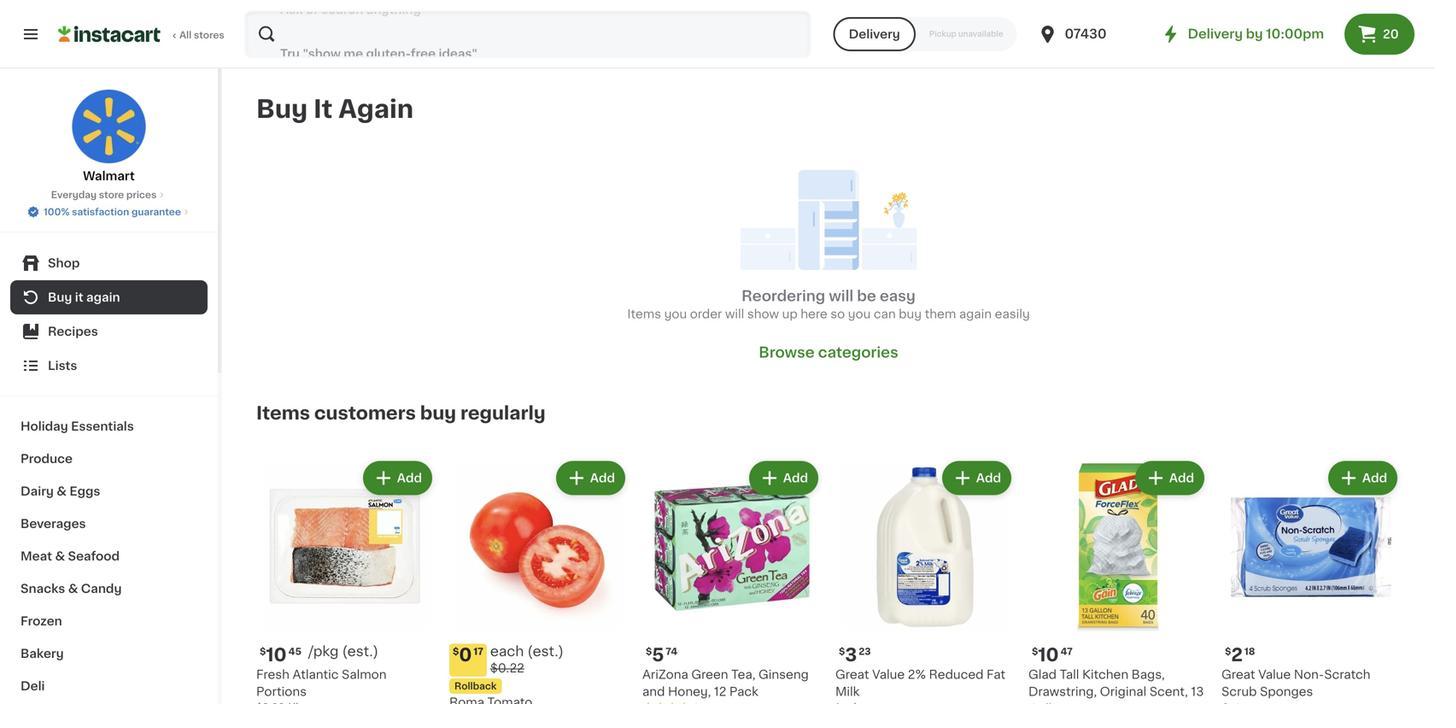 Task type: locate. For each thing, give the bounding box(es) containing it.
add button for /pkg (est.)
[[365, 463, 431, 493]]

1 horizontal spatial 10
[[1038, 646, 1059, 664]]

again right it
[[86, 291, 120, 303]]

10 left "45"
[[266, 646, 287, 664]]

$0.17 each (estimated) original price: $0.22 element
[[449, 644, 629, 677]]

meat
[[21, 550, 52, 562]]

gallon
[[1029, 703, 1067, 704]]

value up sponges
[[1259, 669, 1291, 680]]

each
[[490, 645, 524, 658]]

value inside great value non-scratch scrub sponges
[[1259, 669, 1291, 680]]

4 add button from the left
[[944, 463, 1010, 493]]

2 great from the left
[[1222, 669, 1256, 680]]

it
[[75, 291, 83, 303]]

3
[[845, 646, 857, 664]]

1 great from the left
[[836, 669, 869, 680]]

will left show
[[725, 308, 744, 320]]

0 horizontal spatial 10
[[266, 646, 287, 664]]

product group containing 2
[[1222, 457, 1401, 704]]

deli
[[21, 680, 45, 692]]

(est.) for 10
[[342, 645, 379, 658]]

$ inside $ 5 74
[[646, 647, 652, 656]]

2 vertical spatial &
[[68, 583, 78, 595]]

buy
[[899, 308, 922, 320], [420, 404, 456, 422]]

product group containing 5
[[643, 457, 822, 704]]

5 $ from the left
[[1032, 647, 1038, 656]]

$ for 2
[[1225, 647, 1232, 656]]

2 $ from the left
[[453, 647, 459, 656]]

value for 2
[[1259, 669, 1291, 680]]

$ left 23
[[839, 647, 845, 656]]

you left the order
[[664, 308, 687, 320]]

fat
[[987, 669, 1006, 680]]

up
[[782, 308, 798, 320]]

$ 5 74
[[646, 646, 678, 664]]

recipes
[[48, 326, 98, 337]]

& right the meat
[[55, 550, 65, 562]]

6 add from the left
[[1363, 472, 1388, 484]]

10:00pm
[[1266, 28, 1324, 40]]

bakery link
[[10, 637, 208, 670]]

5 add button from the left
[[1137, 463, 1203, 493]]

0 horizontal spatial again
[[86, 291, 120, 303]]

scrub
[[1222, 686, 1257, 698]]

1 10 from the left
[[266, 646, 287, 664]]

1 horizontal spatial items
[[627, 308, 661, 320]]

1 value from the left
[[872, 669, 905, 680]]

6 $ from the left
[[1225, 647, 1232, 656]]

$ left 18
[[1225, 647, 1232, 656]]

$ left 17
[[453, 647, 459, 656]]

bakery
[[21, 648, 64, 660]]

buy inside reordering will be easy items you order will show up here so you can buy them again easily
[[899, 308, 922, 320]]

delivery inside delivery by 10:00pm link
[[1188, 28, 1243, 40]]

eggs
[[70, 485, 100, 497]]

$ left 74
[[646, 647, 652, 656]]

frozen link
[[10, 605, 208, 637]]

items inside reordering will be easy items you order will show up here so you can buy them again easily
[[627, 308, 661, 320]]

add for 3
[[976, 472, 1001, 484]]

dairy & eggs
[[21, 485, 100, 497]]

None search field
[[244, 10, 811, 58]]

2 product group from the left
[[449, 457, 629, 704]]

lists link
[[10, 349, 208, 383]]

0 vertical spatial will
[[829, 289, 854, 303]]

3 add from the left
[[783, 472, 808, 484]]

add button for 3
[[944, 463, 1010, 493]]

recipes link
[[10, 314, 208, 349]]

23
[[859, 647, 871, 656]]

$
[[260, 647, 266, 656], [453, 647, 459, 656], [646, 647, 652, 656], [839, 647, 845, 656], [1032, 647, 1038, 656], [1225, 647, 1232, 656]]

add button
[[365, 463, 431, 493], [558, 463, 624, 493], [751, 463, 817, 493], [944, 463, 1010, 493], [1137, 463, 1203, 493], [1330, 463, 1396, 493]]

shop
[[48, 257, 80, 269]]

4 $ from the left
[[839, 647, 845, 656]]

stores
[[194, 30, 224, 40]]

0 horizontal spatial (est.)
[[342, 645, 379, 658]]

add button for 2
[[1330, 463, 1396, 493]]

0 vertical spatial buy
[[256, 97, 308, 121]]

10 left '47' on the bottom right
[[1038, 646, 1059, 664]]

beverages link
[[10, 508, 208, 540]]

product group containing 3
[[836, 457, 1015, 704]]

again right them
[[959, 308, 992, 320]]

great value non-scratch scrub sponges
[[1222, 669, 1371, 698]]

pack
[[730, 686, 759, 698]]

1 vertical spatial &
[[55, 550, 65, 562]]

0 vertical spatial &
[[57, 485, 67, 497]]

honey,
[[668, 686, 711, 698]]

(est.) right each at the left of page
[[528, 645, 564, 658]]

1 vertical spatial again
[[959, 308, 992, 320]]

you
[[664, 308, 687, 320], [848, 308, 871, 320]]

$ inside $ 2 18
[[1225, 647, 1232, 656]]

0 horizontal spatial you
[[664, 308, 687, 320]]

2 10 from the left
[[1038, 646, 1059, 664]]

ginseng
[[759, 669, 809, 680]]

essentials
[[71, 420, 134, 432]]

$ up glad
[[1032, 647, 1038, 656]]

&
[[57, 485, 67, 497], [55, 550, 65, 562], [68, 583, 78, 595]]

everyday
[[51, 190, 97, 200]]

0 vertical spatial items
[[627, 308, 661, 320]]

delivery
[[1188, 28, 1243, 40], [849, 28, 900, 40]]

$ inside $ 3 23
[[839, 647, 845, 656]]

atlantic
[[293, 669, 339, 680]]

great
[[836, 669, 869, 680], [1222, 669, 1256, 680]]

0 horizontal spatial delivery
[[849, 28, 900, 40]]

0 vertical spatial again
[[86, 291, 120, 303]]

0 horizontal spatial value
[[872, 669, 905, 680]]

$10.45 per package (estimated) element
[[256, 644, 436, 666]]

great inside great value non-scratch scrub sponges
[[1222, 669, 1256, 680]]

1 add button from the left
[[365, 463, 431, 493]]

non-
[[1294, 669, 1325, 680]]

& left candy
[[68, 583, 78, 595]]

1 horizontal spatial great
[[1222, 669, 1256, 680]]

$ inside $ 0 17 each (est.) $0.22
[[453, 647, 459, 656]]

0 vertical spatial buy
[[899, 308, 922, 320]]

value
[[872, 669, 905, 680], [1259, 669, 1291, 680]]

1 horizontal spatial buy
[[256, 97, 308, 121]]

(est.) up salmon
[[342, 645, 379, 658]]

product group
[[256, 457, 436, 704], [449, 457, 629, 704], [643, 457, 822, 704], [836, 457, 1015, 704], [1029, 457, 1208, 704], [1222, 457, 1401, 704]]

product group containing 0
[[449, 457, 629, 704]]

great value 2% reduced fat milk
[[836, 669, 1006, 698]]

0 horizontal spatial buy
[[420, 404, 456, 422]]

buy left regularly
[[420, 404, 456, 422]]

100% satisfaction guarantee button
[[27, 202, 191, 219]]

will up 'so'
[[829, 289, 854, 303]]

2 value from the left
[[1259, 669, 1291, 680]]

1 horizontal spatial value
[[1259, 669, 1291, 680]]

great up the milk
[[836, 669, 869, 680]]

add
[[397, 472, 422, 484], [590, 472, 615, 484], [783, 472, 808, 484], [976, 472, 1001, 484], [1170, 472, 1194, 484], [1363, 472, 1388, 484]]

add for /pkg (est.)
[[397, 472, 422, 484]]

1 $ from the left
[[260, 647, 266, 656]]

3 product group from the left
[[643, 457, 822, 704]]

12
[[714, 686, 727, 698]]

6 add button from the left
[[1330, 463, 1396, 493]]

10 inside the $ 10 45 /pkg (est.)
[[266, 646, 287, 664]]

great up scrub
[[1222, 669, 1256, 680]]

add for 2
[[1363, 472, 1388, 484]]

1 horizontal spatial again
[[959, 308, 992, 320]]

5 add from the left
[[1170, 472, 1194, 484]]

1 (est.) from the left
[[342, 645, 379, 658]]

items left customers
[[256, 404, 310, 422]]

/pkg
[[308, 645, 339, 658]]

add for 10
[[1170, 472, 1194, 484]]

4 product group from the left
[[836, 457, 1015, 704]]

3 add button from the left
[[751, 463, 817, 493]]

6 product group from the left
[[1222, 457, 1401, 704]]

2 (est.) from the left
[[528, 645, 564, 658]]

items left the order
[[627, 308, 661, 320]]

green
[[692, 669, 728, 680]]

arizona
[[643, 669, 688, 680]]

great inside great value 2% reduced fat milk
[[836, 669, 869, 680]]

10 for $ 10 45 /pkg (est.)
[[266, 646, 287, 664]]

dairy & eggs link
[[10, 475, 208, 508]]

add for 5
[[783, 472, 808, 484]]

$0.22
[[490, 662, 524, 674]]

1 horizontal spatial buy
[[899, 308, 922, 320]]

1 you from the left
[[664, 308, 687, 320]]

1 horizontal spatial will
[[829, 289, 854, 303]]

$ up "fresh"
[[260, 647, 266, 656]]

3 $ from the left
[[646, 647, 652, 656]]

$ 10 45 /pkg (est.)
[[260, 645, 379, 664]]

buy
[[256, 97, 308, 121], [48, 291, 72, 303]]

you down be
[[848, 308, 871, 320]]

45
[[288, 647, 302, 656]]

it
[[314, 97, 333, 121]]

10
[[266, 646, 287, 664], [1038, 646, 1059, 664]]

(est.) inside $ 0 17 each (est.) $0.22
[[528, 645, 564, 658]]

buy it again
[[48, 291, 120, 303]]

1 horizontal spatial you
[[848, 308, 871, 320]]

1 vertical spatial buy
[[48, 291, 72, 303]]

value left the 2%
[[872, 669, 905, 680]]

dairy
[[21, 485, 54, 497]]

2%
[[908, 669, 926, 680]]

fresh atlantic salmon portions
[[256, 669, 387, 698]]

reduced
[[929, 669, 984, 680]]

salmon
[[342, 669, 387, 680]]

4 add from the left
[[976, 472, 1001, 484]]

0 horizontal spatial will
[[725, 308, 744, 320]]

(est.) inside the $ 10 45 /pkg (est.)
[[342, 645, 379, 658]]

& left the eggs
[[57, 485, 67, 497]]

0 horizontal spatial great
[[836, 669, 869, 680]]

$ inside $ 10 47
[[1032, 647, 1038, 656]]

glad tall kitchen bags, drawstring, original scent, 13 gallon
[[1029, 669, 1204, 704]]

everyday store prices
[[51, 190, 157, 200]]

0 horizontal spatial buy
[[48, 291, 72, 303]]

candy
[[81, 583, 122, 595]]

delivery inside delivery button
[[849, 28, 900, 40]]

1 vertical spatial items
[[256, 404, 310, 422]]

5 product group from the left
[[1029, 457, 1208, 704]]

easy
[[880, 289, 916, 303]]

value inside great value 2% reduced fat milk
[[872, 669, 905, 680]]

great for 2
[[1222, 669, 1256, 680]]

frozen
[[21, 615, 62, 627]]

1 horizontal spatial (est.)
[[528, 645, 564, 658]]

again
[[86, 291, 120, 303], [959, 308, 992, 320]]

1 horizontal spatial delivery
[[1188, 28, 1243, 40]]

1 add from the left
[[397, 472, 422, 484]]

buy down easy
[[899, 308, 922, 320]]



Task type: describe. For each thing, give the bounding box(es) containing it.
0
[[459, 646, 472, 664]]

by
[[1246, 28, 1263, 40]]

10 for $ 10 47
[[1038, 646, 1059, 664]]

browse categories
[[759, 345, 899, 360]]

snacks
[[21, 583, 65, 595]]

& for meat
[[55, 550, 65, 562]]

1 vertical spatial will
[[725, 308, 744, 320]]

snacks & candy link
[[10, 572, 208, 605]]

1 vertical spatial buy
[[420, 404, 456, 422]]

be
[[857, 289, 876, 303]]

show
[[748, 308, 779, 320]]

scratch
[[1325, 669, 1371, 680]]

produce link
[[10, 443, 208, 475]]

here
[[801, 308, 828, 320]]

so
[[831, 308, 845, 320]]

buy for buy it again
[[48, 291, 72, 303]]

5
[[652, 646, 664, 664]]

100% satisfaction guarantee
[[44, 207, 181, 217]]

(est.) for 0
[[528, 645, 564, 658]]

0 horizontal spatial items
[[256, 404, 310, 422]]

categories
[[818, 345, 899, 360]]

2 add from the left
[[590, 472, 615, 484]]

regularly
[[461, 404, 546, 422]]

browse categories link
[[759, 343, 899, 362]]

again inside reordering will be easy items you order will show up here so you can buy them again easily
[[959, 308, 992, 320]]

$ for 3
[[839, 647, 845, 656]]

them
[[925, 308, 956, 320]]

holiday essentials
[[21, 420, 134, 432]]

arizona green tea, ginseng and honey, 12 pack
[[643, 669, 809, 698]]

buy it again
[[256, 97, 414, 121]]

delivery by 10:00pm link
[[1161, 24, 1324, 44]]

buy for buy it again
[[256, 97, 308, 121]]

sponges
[[1260, 686, 1313, 698]]

$ 3 23
[[839, 646, 871, 664]]

beverages
[[21, 518, 86, 530]]

drawstring,
[[1029, 686, 1097, 698]]

value for 3
[[872, 669, 905, 680]]

add button for 5
[[751, 463, 817, 493]]

tea,
[[732, 669, 756, 680]]

walmart logo image
[[71, 89, 147, 164]]

store
[[99, 190, 124, 200]]

reordering
[[742, 289, 826, 303]]

easily
[[995, 308, 1030, 320]]

$ 2 18
[[1225, 646, 1256, 664]]

instacart logo image
[[58, 24, 161, 44]]

100%
[[44, 207, 70, 217]]

order
[[690, 308, 722, 320]]

all stores link
[[58, 10, 226, 58]]

walmart link
[[71, 89, 147, 185]]

produce
[[21, 453, 73, 465]]

reordering will be easy items you order will show up here so you can buy them again easily
[[627, 289, 1030, 320]]

service type group
[[834, 17, 1017, 51]]

$ for 10
[[1032, 647, 1038, 656]]

$ 0 17 each (est.) $0.22
[[453, 645, 564, 674]]

47
[[1061, 647, 1073, 656]]

07430
[[1065, 28, 1107, 40]]

buy it again link
[[10, 280, 208, 314]]

all
[[179, 30, 192, 40]]

milk
[[836, 686, 860, 698]]

$ for 5
[[646, 647, 652, 656]]

74
[[666, 647, 678, 656]]

2 add button from the left
[[558, 463, 624, 493]]

glad
[[1029, 669, 1057, 680]]

18
[[1245, 647, 1256, 656]]

fresh
[[256, 669, 290, 680]]

everyday store prices link
[[51, 188, 167, 202]]

bags,
[[1132, 669, 1165, 680]]

guarantee
[[132, 207, 181, 217]]

prices
[[126, 190, 157, 200]]

20 button
[[1345, 14, 1415, 55]]

lists
[[48, 360, 77, 372]]

20
[[1383, 28, 1399, 40]]

tall
[[1060, 669, 1080, 680]]

deli link
[[10, 670, 208, 702]]

snacks & candy
[[21, 583, 122, 595]]

portions
[[256, 686, 307, 698]]

meat & seafood
[[21, 550, 120, 562]]

Search field
[[246, 12, 810, 56]]

shop link
[[10, 246, 208, 280]]

holiday essentials link
[[10, 410, 208, 443]]

$ inside the $ 10 45 /pkg (est.)
[[260, 647, 266, 656]]

add button for 10
[[1137, 463, 1203, 493]]

delivery for delivery by 10:00pm
[[1188, 28, 1243, 40]]

07430 button
[[1038, 10, 1140, 58]]

walmart
[[83, 170, 135, 182]]

browse
[[759, 345, 815, 360]]

all stores
[[179, 30, 224, 40]]

scent,
[[1150, 686, 1188, 698]]

1 product group from the left
[[256, 457, 436, 704]]

great for 3
[[836, 669, 869, 680]]

17
[[474, 647, 483, 656]]

& for dairy
[[57, 485, 67, 497]]

can
[[874, 308, 896, 320]]

again
[[338, 97, 414, 121]]

delivery button
[[834, 17, 916, 51]]

delivery for delivery
[[849, 28, 900, 40]]

original
[[1100, 686, 1147, 698]]

and
[[643, 686, 665, 698]]

2 you from the left
[[848, 308, 871, 320]]

& for snacks
[[68, 583, 78, 595]]

$ 10 47
[[1032, 646, 1073, 664]]



Task type: vqa. For each thing, say whether or not it's contained in the screenshot.
Drinks inside the KOMBUCHA & PROBIOTIC DRINKS
no



